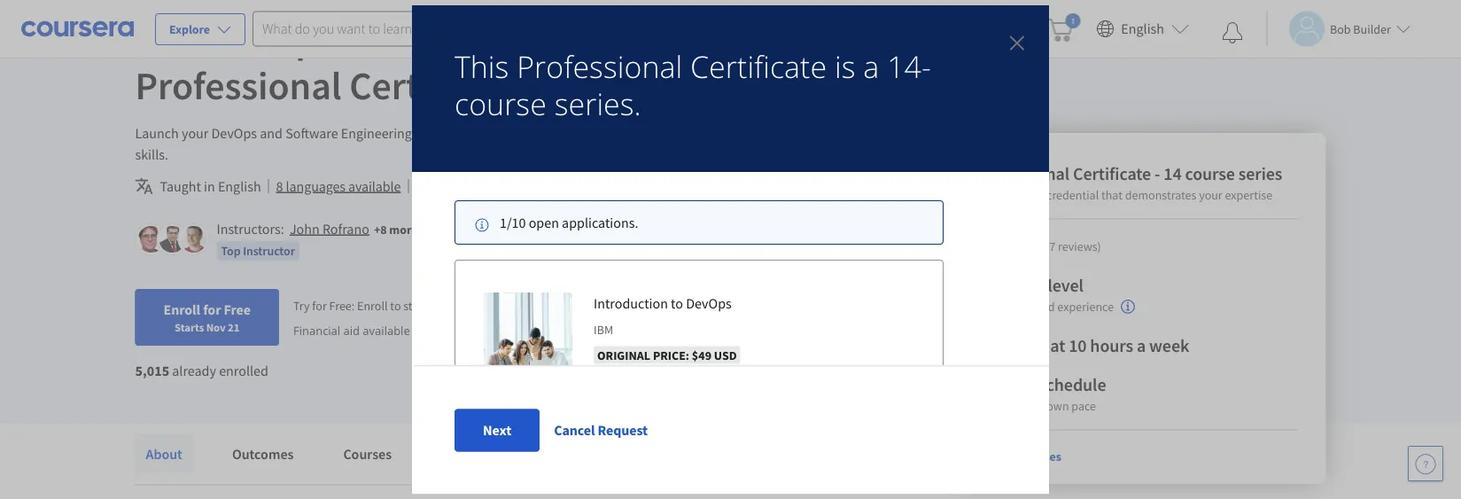 Task type: locate. For each thing, give the bounding box(es) containing it.
2 horizontal spatial a
[[1137, 335, 1146, 357]]

at
[[1051, 335, 1066, 357], [1008, 398, 1019, 414]]

hours
[[1091, 335, 1134, 357]]

0 vertical spatial ibm
[[135, 14, 198, 63]]

0 vertical spatial available
[[348, 177, 401, 195]]

ibm inside the course choice modal dialog
[[593, 321, 613, 337]]

john rofrano image
[[138, 226, 164, 253]]

at right learn
[[1008, 398, 1019, 414]]

skills.
[[135, 145, 168, 163]]

ibm devops and software engineering professional certificate
[[135, 14, 772, 109]]

devops inside ibm devops and software engineering professional certificate
[[206, 14, 334, 63]]

to
[[671, 294, 683, 312], [390, 298, 401, 314], [670, 426, 686, 449]]

courses link
[[333, 434, 402, 473]]

cancel
[[554, 421, 595, 439]]

1 horizontal spatial engineering
[[572, 14, 772, 63]]

0 horizontal spatial english
[[218, 177, 261, 195]]

certificate up career. on the left top of the page
[[349, 60, 522, 109]]

and inside ibm devops and software engineering professional certificate
[[342, 14, 405, 63]]

ci/cd
[[634, 124, 668, 142]]

view
[[977, 448, 1003, 464]]

your
[[944, 20, 967, 36], [182, 124, 209, 142], [1199, 187, 1223, 203], [430, 298, 453, 314], [1021, 398, 1045, 414]]

a right earn
[[1003, 187, 1009, 203]]

certificate inside professional certificate - 14 course series earn a career credential that demonstrates your expertise
[[1073, 163, 1151, 185]]

instructors: john rofrano +8 more top instructor
[[217, 220, 418, 259]]

0 horizontal spatial a
[[863, 45, 879, 87]]

0 vertical spatial a
[[863, 45, 879, 87]]

nov
[[206, 320, 226, 334]]

certificate up native
[[690, 45, 827, 87]]

some content may not be translated
[[416, 177, 631, 195]]

1 vertical spatial ibm
[[593, 321, 613, 337]]

for up nov at the bottom left
[[203, 300, 221, 318]]

financial aid available button
[[293, 322, 410, 338]]

professional inside this professional certificate is a 14- course series.
[[516, 45, 682, 87]]

for inside enroll for free starts nov 21
[[203, 300, 221, 318]]

2 horizontal spatial professional
[[977, 163, 1070, 185]]

for for enroll
[[203, 300, 221, 318]]

courses
[[1021, 448, 1062, 464]]

course inside professional certificate - 14 course series earn a career credential that demonstrates your expertise
[[1185, 163, 1235, 185]]

your left own
[[1021, 398, 1045, 414]]

your left expertise
[[1199, 187, 1223, 203]]

0 vertical spatial software
[[413, 14, 564, 63]]

certificate
[[690, 45, 827, 87], [349, 60, 522, 109], [1073, 163, 1151, 185]]

a
[[863, 45, 879, 87], [1003, 187, 1009, 203], [1137, 335, 1146, 357]]

0 vertical spatial devops
[[206, 14, 334, 63]]

1 vertical spatial at
[[1008, 398, 1019, 414]]

21
[[228, 320, 240, 334]]

engineering inside launch your devops and software engineering career. master devops, agile, scrum, ci/cd and cloud native with hands-on job-ready skills.
[[341, 124, 412, 142]]

show notifications image
[[1222, 22, 1244, 43]]

certificate inside this professional certificate is a 14- course series.
[[690, 45, 827, 87]]

0 horizontal spatial at
[[1008, 398, 1019, 414]]

enroll for free starts nov 21
[[164, 300, 251, 334]]

course
[[454, 83, 546, 124], [1185, 163, 1235, 185], [504, 426, 554, 449]]

credential
[[1047, 187, 1099, 203]]

not
[[530, 177, 550, 195]]

on
[[845, 124, 860, 142]]

devops,
[[502, 124, 551, 142]]

your left 7-
[[430, 298, 453, 314]]

outcomes link
[[221, 434, 304, 473]]

reviews)
[[1058, 238, 1102, 254]]

schedule
[[1039, 374, 1107, 396]]

native
[[734, 124, 772, 142]]

english inside button
[[1122, 20, 1165, 38]]

available for financial aid available
[[363, 322, 410, 338]]

may
[[501, 177, 527, 195]]

free:
[[329, 298, 355, 314]]

ibm up original
[[593, 321, 613, 337]]

original price: $49 usd
[[597, 347, 737, 363]]

for
[[312, 298, 327, 314], [203, 300, 221, 318]]

scrum,
[[589, 124, 631, 142]]

0 horizontal spatial software
[[286, 124, 338, 142]]

2 vertical spatial a
[[1137, 335, 1146, 357]]

1 vertical spatial course
[[1185, 163, 1235, 185]]

None search field
[[253, 11, 678, 47]]

pace
[[1072, 398, 1096, 414]]

at inside flexible schedule learn at your own pace
[[1008, 398, 1019, 414]]

your right find
[[944, 20, 967, 36]]

1 horizontal spatial enroll
[[357, 298, 388, 314]]

1 horizontal spatial english
[[1122, 20, 1165, 38]]

aid down free:
[[343, 322, 360, 338]]

career
[[1012, 187, 1044, 203]]

2 horizontal spatial and
[[670, 124, 693, 142]]

request
[[597, 421, 648, 439]]

1 vertical spatial available
[[363, 322, 410, 338]]

price:
[[653, 347, 689, 363]]

certificate up that
[[1073, 163, 1151, 185]]

ibm
[[135, 14, 198, 63], [593, 321, 613, 337]]

1 vertical spatial engineering
[[341, 124, 412, 142]]

available up +8
[[348, 177, 401, 195]]

aid left to?
[[735, 426, 758, 449]]

0 vertical spatial engineering
[[572, 14, 772, 63]]

available
[[348, 177, 401, 195], [363, 322, 410, 338]]

1 horizontal spatial and
[[342, 14, 405, 63]]

master
[[459, 124, 499, 142]]

1/10 open applications. button
[[454, 200, 944, 244]]

be
[[553, 177, 568, 195]]

1 horizontal spatial professional
[[516, 45, 682, 87]]

english right in
[[218, 177, 261, 195]]

at left 10
[[1051, 335, 1066, 357]]

0 horizontal spatial ibm
[[135, 14, 198, 63]]

view all courses
[[977, 448, 1062, 464]]

next
[[483, 421, 511, 439]]

devops inside launch your devops and software engineering career. master devops, agile, scrum, ci/cd and cloud native with hands-on job-ready skills.
[[211, 124, 257, 142]]

aid
[[343, 322, 360, 338], [735, 426, 758, 449]]

1 horizontal spatial software
[[413, 14, 564, 63]]

1 vertical spatial devops
[[211, 124, 257, 142]]

professional inside professional certificate - 14 course series earn a career credential that demonstrates your expertise
[[977, 163, 1070, 185]]

+8
[[374, 221, 387, 237]]

ibm inside ibm devops and software engineering professional certificate
[[135, 14, 198, 63]]

2 horizontal spatial certificate
[[1073, 163, 1151, 185]]

all
[[1005, 448, 1018, 464]]

your right the launch
[[182, 124, 209, 142]]

introduction to devops image
[[483, 292, 572, 381]]

john
[[290, 220, 320, 238]]

devops inside the course choice modal dialog
[[686, 294, 731, 312]]

find
[[918, 20, 941, 36]]

enroll up the starts at the bottom left
[[164, 300, 200, 318]]

1 vertical spatial aid
[[735, 426, 758, 449]]

0 vertical spatial course
[[454, 83, 546, 124]]

1 vertical spatial software
[[286, 124, 338, 142]]

try for free: enroll to start your 7-day full access free trial
[[293, 298, 586, 314]]

1 horizontal spatial ibm
[[593, 321, 613, 337]]

cancel request
[[554, 421, 648, 439]]

devops for launch
[[211, 124, 257, 142]]

1 horizontal spatial aid
[[735, 426, 758, 449]]

already
[[172, 362, 216, 379]]

to right introduction
[[671, 294, 683, 312]]

that
[[1102, 187, 1123, 203]]

like
[[639, 426, 666, 449]]

enroll right free:
[[357, 298, 388, 314]]

devops
[[206, 14, 334, 63], [211, 124, 257, 142], [686, 294, 731, 312]]

your inside flexible schedule learn at your own pace
[[1021, 398, 1045, 414]]

shopping cart: 1 item image
[[1047, 13, 1081, 42]]

0 horizontal spatial engineering
[[341, 124, 412, 142]]

ibm for ibm
[[593, 321, 613, 337]]

available down start on the bottom left of the page
[[363, 322, 410, 338]]

course inside this professional certificate is a 14- course series.
[[454, 83, 546, 124]]

0 vertical spatial at
[[1051, 335, 1066, 357]]

professional
[[516, 45, 682, 87], [135, 60, 342, 109], [977, 163, 1070, 185]]

+8 more button
[[374, 220, 418, 238]]

available inside button
[[348, 177, 401, 195]]

enroll inside enroll for free starts nov 21
[[164, 300, 200, 318]]

demonstrates
[[1125, 187, 1197, 203]]

software
[[413, 14, 564, 63], [286, 124, 338, 142]]

english right shopping cart: 1 item icon
[[1122, 20, 1165, 38]]

1 horizontal spatial a
[[1003, 187, 1009, 203]]

a right "is"
[[863, 45, 879, 87]]

for right try at the left bottom of the page
[[312, 298, 327, 314]]

2 vertical spatial devops
[[686, 294, 731, 312]]

you
[[608, 426, 636, 449]]

starts
[[175, 320, 204, 334]]

joseph santarcangelo image
[[180, 226, 207, 253]]

ibm down ibm image
[[135, 14, 198, 63]]

view all courses link
[[977, 448, 1062, 464]]

1 horizontal spatial certificate
[[690, 45, 827, 87]]

0 horizontal spatial enroll
[[164, 300, 200, 318]]

0 horizontal spatial certificate
[[349, 60, 522, 109]]

0 horizontal spatial for
[[203, 300, 221, 318]]

0 vertical spatial aid
[[343, 322, 360, 338]]

is
[[834, 45, 855, 87]]

1/10
[[499, 213, 526, 231]]

(2,567 reviews)
[[1024, 238, 1102, 254]]

0 vertical spatial english
[[1122, 20, 1165, 38]]

your inside professional certificate - 14 course series earn a career credential that demonstrates your expertise
[[1199, 187, 1223, 203]]

a left week
[[1137, 335, 1146, 357]]

1 horizontal spatial for
[[312, 298, 327, 314]]

$49
[[692, 347, 711, 363]]

1 vertical spatial a
[[1003, 187, 1009, 203]]

0 horizontal spatial professional
[[135, 60, 342, 109]]

try
[[293, 298, 310, 314]]



Task type: vqa. For each thing, say whether or not it's contained in the screenshot.
next on the bottom of the page
yes



Task type: describe. For each thing, give the bounding box(es) containing it.
aid inside the course choice modal dialog
[[735, 426, 758, 449]]

certificate inside ibm devops and software engineering professional certificate
[[349, 60, 522, 109]]

abhishek gagneja image
[[159, 226, 186, 253]]

to?
[[762, 426, 785, 449]]

outcomes
[[232, 445, 294, 463]]

course choice modal dialog
[[0, 0, 1462, 499]]

introduction to devops
[[593, 294, 731, 312]]

ibm for ibm devops and software engineering professional certificate
[[135, 14, 198, 63]]

usd
[[714, 347, 737, 363]]

taught
[[160, 177, 201, 195]]

introduction
[[593, 294, 668, 312]]

languages
[[286, 177, 346, 195]]

professional certificate - 14 course series earn a career credential that demonstrates your expertise
[[977, 163, 1283, 203]]

2 vertical spatial course
[[504, 426, 554, 449]]

start
[[404, 298, 427, 314]]

3 months at 10 hours a week
[[977, 335, 1190, 357]]

courses
[[343, 445, 392, 463]]

career
[[995, 20, 1029, 36]]

available for 8 languages available
[[348, 177, 401, 195]]

1 vertical spatial english
[[218, 177, 261, 195]]

✕
[[1009, 28, 1025, 56]]

a inside this professional certificate is a 14- course series.
[[863, 45, 879, 87]]

cloud
[[696, 124, 731, 142]]

for for try
[[312, 298, 327, 314]]

which course would you like to apply aid to?
[[454, 426, 785, 449]]

ready
[[887, 124, 920, 142]]

devops for introduction
[[686, 294, 731, 312]]

software inside ibm devops and software engineering professional certificate
[[413, 14, 564, 63]]

testimonials
[[441, 445, 519, 463]]

find your new career link
[[909, 18, 1038, 40]]

0 horizontal spatial and
[[260, 124, 283, 142]]

instructors:
[[217, 220, 284, 238]]

some
[[416, 177, 450, 195]]

✕ button
[[1009, 28, 1025, 56]]

level
[[1048, 274, 1084, 296]]

ibm image
[[135, 0, 242, 2]]

software inside launch your devops and software engineering career. master devops, agile, scrum, ci/cd and cloud native with hands-on job-ready skills.
[[286, 124, 338, 142]]

1 horizontal spatial at
[[1051, 335, 1066, 357]]

engineering inside ibm devops and software engineering professional certificate
[[572, 14, 772, 63]]

trial
[[565, 298, 586, 314]]

about
[[146, 445, 182, 463]]

0 horizontal spatial aid
[[343, 322, 360, 338]]

expertise
[[1225, 187, 1273, 203]]

beginner
[[977, 274, 1045, 296]]

professional inside ibm devops and software engineering professional certificate
[[135, 60, 342, 109]]

5,015 already enrolled
[[135, 362, 268, 379]]

coursera image
[[21, 14, 134, 43]]

to left start on the bottom left of the page
[[390, 298, 401, 314]]

flexible schedule learn at your own pace
[[977, 374, 1107, 414]]

recommended
[[977, 299, 1055, 315]]

cancel request button
[[539, 409, 662, 451]]

8 languages available button
[[276, 175, 401, 197]]

instructor
[[243, 243, 295, 259]]

hands-
[[804, 124, 845, 142]]

taught in english
[[160, 177, 261, 195]]

earn
[[977, 187, 1000, 203]]

launch
[[135, 124, 179, 142]]

5,015
[[135, 362, 169, 379]]

series.
[[554, 83, 641, 124]]

learn
[[977, 398, 1006, 414]]

job-
[[863, 124, 887, 142]]

more
[[389, 221, 418, 237]]

help center image
[[1415, 453, 1437, 474]]

to right like
[[670, 426, 686, 449]]

in
[[204, 177, 215, 195]]

translated
[[570, 177, 631, 195]]

top
[[221, 243, 241, 259]]

enrolled
[[219, 362, 268, 379]]

would
[[557, 426, 605, 449]]

day
[[466, 298, 485, 314]]

find your new career
[[918, 20, 1029, 36]]

this professional certificate is a 14- course series.
[[454, 45, 931, 124]]

which
[[454, 426, 501, 449]]

a inside professional certificate - 14 course series earn a career credential that demonstrates your expertise
[[1003, 187, 1009, 203]]

agile,
[[554, 124, 587, 142]]

rofrano
[[323, 220, 369, 238]]

your inside launch your devops and software engineering career. master devops, agile, scrum, ci/cd and cloud native with hands-on job-ready skills.
[[182, 124, 209, 142]]

8
[[276, 177, 283, 195]]

career.
[[415, 124, 457, 142]]

open
[[528, 213, 559, 231]]

english button
[[1090, 0, 1197, 58]]

10
[[1069, 335, 1087, 357]]

series
[[1239, 163, 1283, 185]]

full
[[487, 298, 504, 314]]

beginner level recommended experience
[[977, 274, 1114, 315]]

content
[[453, 177, 499, 195]]

flexible
[[977, 374, 1035, 396]]

this
[[454, 45, 509, 87]]

original
[[597, 347, 650, 363]]

1/10 open applications.
[[499, 213, 638, 231]]

john rofrano link
[[290, 220, 369, 238]]

applications.
[[562, 213, 638, 231]]

months
[[989, 335, 1047, 357]]

3
[[977, 335, 986, 357]]

7-
[[456, 298, 466, 314]]

new
[[970, 20, 993, 36]]

launch your devops and software engineering career. master devops, agile, scrum, ci/cd and cloud native with hands-on job-ready skills.
[[135, 124, 920, 163]]

8 languages available
[[276, 177, 401, 195]]

14
[[1164, 163, 1182, 185]]



